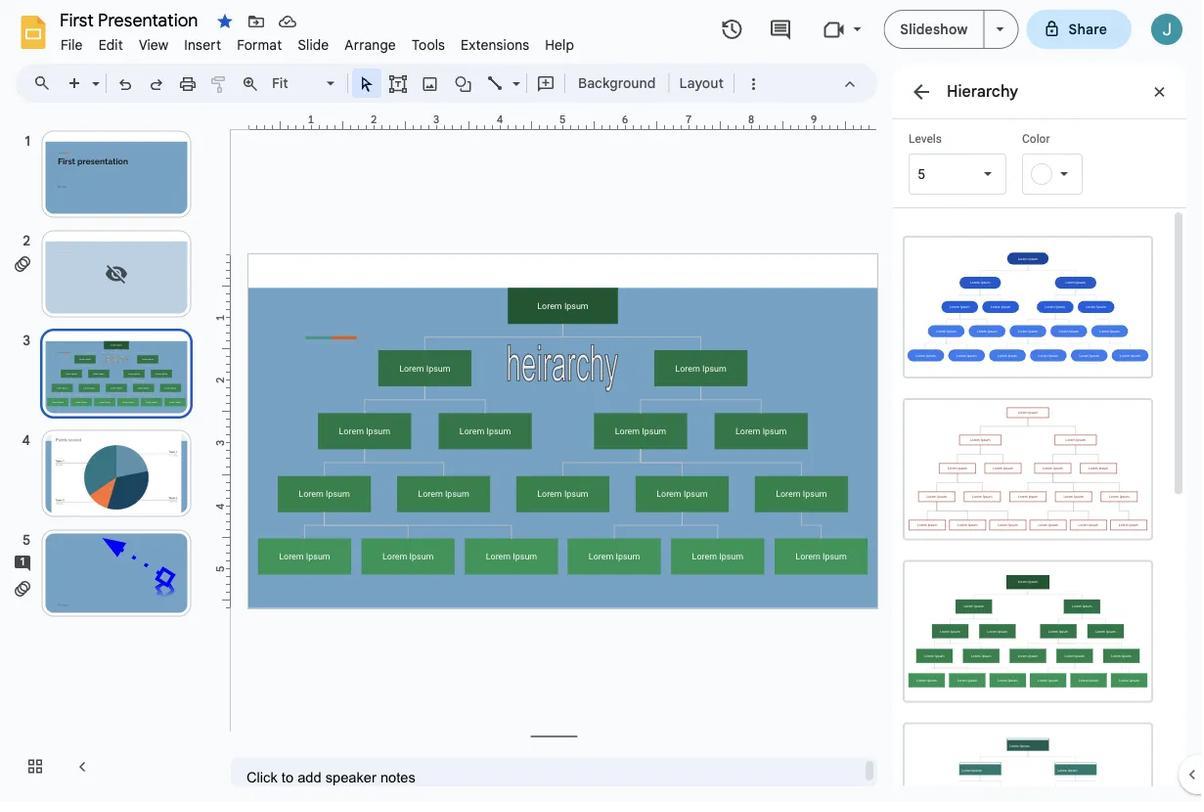 Task type: locate. For each thing, give the bounding box(es) containing it.
menu bar inside menu bar banner
[[53, 25, 582, 58]]

extensions
[[461, 36, 530, 53]]

Rename text field
[[53, 8, 209, 31]]

Menus field
[[24, 69, 68, 97]]

file menu item
[[53, 33, 91, 56]]

Star checkbox
[[211, 8, 239, 35]]

format
[[237, 36, 282, 53]]

share button
[[1027, 10, 1132, 49]]

tools menu item
[[404, 33, 453, 56]]

Zoom text field
[[269, 69, 324, 97]]

5
[[918, 166, 926, 182]]

Zoom field
[[266, 69, 344, 98]]

navigation
[[0, 111, 215, 803]]

hierarchy section
[[894, 64, 1187, 803]]

option group
[[894, 208, 1172, 803]]

share
[[1069, 21, 1108, 38]]

slideshow button
[[884, 10, 985, 49]]

menu bar
[[53, 25, 582, 58]]

main toolbar
[[58, 69, 769, 98]]

help
[[545, 36, 575, 53]]

presentation options image
[[997, 27, 1005, 31]]

Team hierarchy with five levels with rectangles and left aligned titles. Accent color: #26a69a, close to green 11. radio
[[894, 713, 1164, 803]]

arrange menu item
[[337, 33, 404, 56]]

view
[[139, 36, 169, 53]]

new slide with layout image
[[87, 70, 100, 77]]

menu bar containing file
[[53, 25, 582, 58]]

levels
[[909, 132, 942, 146]]

file
[[61, 36, 83, 53]]

levels list box
[[909, 131, 1007, 195]]

tools
[[412, 36, 445, 53]]

slide
[[298, 36, 329, 53]]

layout
[[680, 74, 724, 92]]

menu bar banner
[[0, 0, 1203, 803]]



Task type: describe. For each thing, give the bounding box(es) containing it.
hierarchy application
[[0, 0, 1203, 803]]

Team hierarchy with five levels with rounded rectangles. Accent color: #4285f4, close to cornflower blue. radio
[[894, 226, 1164, 388]]

background button
[[570, 69, 665, 98]]

color
[[1023, 132, 1051, 146]]

option group inside hierarchy section
[[894, 208, 1172, 803]]

edit menu item
[[91, 33, 131, 56]]

extensions menu item
[[453, 33, 538, 56]]

insert
[[184, 36, 221, 53]]

navigation inside hierarchy application
[[0, 111, 215, 803]]

format menu item
[[229, 33, 290, 56]]

color button
[[1023, 131, 1121, 195]]

layout button
[[674, 69, 730, 98]]

shape image
[[453, 69, 475, 97]]

Team hierarchy with five levels with rectangles. Accent color: #0f9d58, close to green 11. radio
[[894, 551, 1164, 713]]

insert menu item
[[176, 33, 229, 56]]

hierarchy
[[947, 81, 1019, 101]]

slide menu item
[[290, 33, 337, 56]]

view menu item
[[131, 33, 176, 56]]

background
[[578, 74, 656, 92]]

Team hierarchy with five levels with outline on rectangles. Accent color: #db4437, close to light red berry 1. radio
[[894, 388, 1164, 551]]

arrange
[[345, 36, 396, 53]]

help menu item
[[538, 33, 582, 56]]

slideshow
[[901, 21, 968, 38]]

edit
[[98, 36, 123, 53]]

insert image image
[[419, 69, 442, 97]]



Task type: vqa. For each thing, say whether or not it's contained in the screenshot.
Wedding
no



